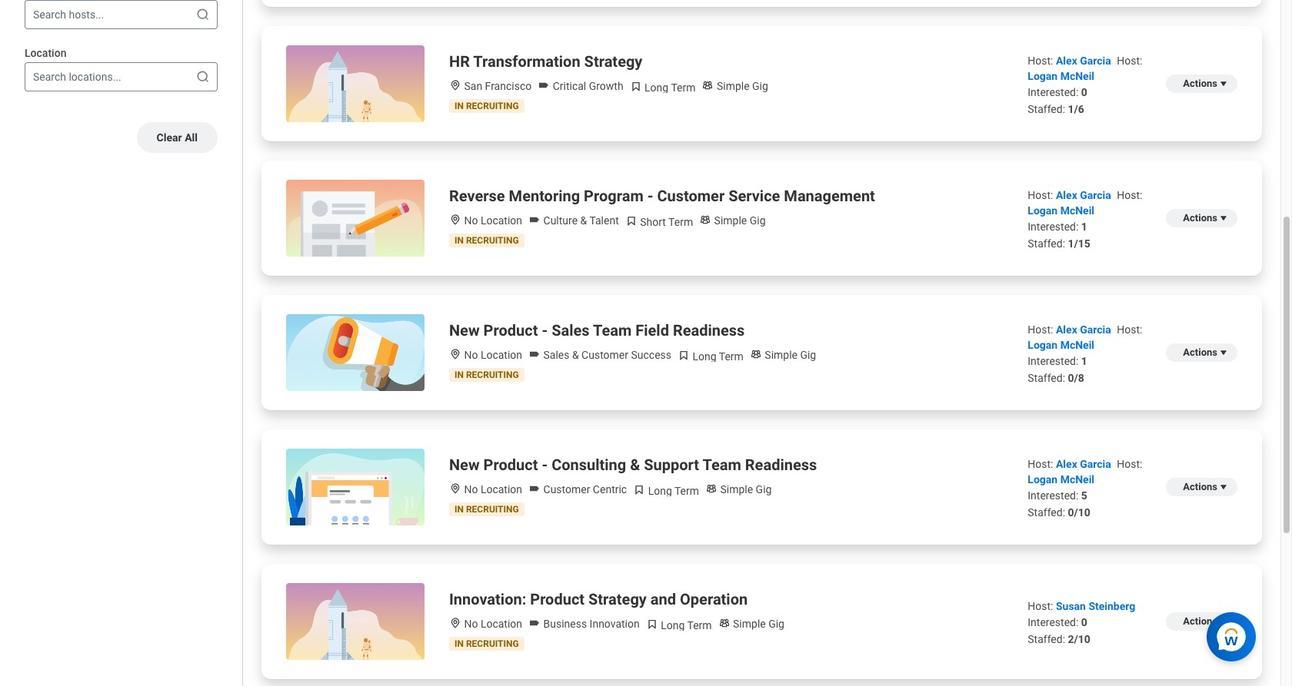 Task type: locate. For each thing, give the bounding box(es) containing it.
tag image down hr transformation strategy
[[538, 79, 550, 92]]

tag image left business
[[528, 618, 541, 630]]

staffed: inside host: susan steinberg interested: 0 staffed: 2/10
[[1028, 634, 1065, 646]]

caret down image for hr transformation strategy
[[1218, 78, 1230, 90]]

- up short
[[647, 187, 653, 205]]

media mylearning image left short
[[625, 215, 637, 228]]

innovation: product strategy and operation
[[449, 591, 748, 609]]

service
[[728, 187, 780, 205]]

clear all button
[[137, 122, 218, 153]]

1 1 from the top
[[1081, 221, 1087, 233]]

logan inside host: alex garcia host: logan mcneil interested: 1 staffed: 0/8
[[1028, 339, 1058, 351]]

3 in recruiting from the top
[[455, 370, 519, 381]]

actions inside dropdown button
[[1183, 212, 1218, 224]]

3 actions button from the top
[[1166, 478, 1238, 497]]

search for search hosts...
[[33, 9, 66, 21]]

3 logan mcneil button from the top
[[1028, 339, 1095, 351]]

customer up short term
[[657, 187, 725, 205]]

1 mcneil from the top
[[1060, 70, 1095, 82]]

2 actions button from the top
[[1166, 344, 1238, 362]]

logan mcneil button for management
[[1028, 205, 1095, 217]]

1 up 1/15
[[1081, 221, 1087, 233]]

garcia up 1/15
[[1080, 189, 1111, 202]]

search locations...
[[33, 71, 121, 83]]

consulting
[[552, 456, 626, 475]]

1 vertical spatial caret down image
[[1218, 481, 1230, 494]]

4 alex garcia button from the top
[[1056, 458, 1114, 471]]

2 in recruiting from the top
[[455, 235, 519, 246]]

field
[[636, 321, 669, 340]]

staffed: left 1/6
[[1028, 103, 1065, 115]]

strategy for transformation
[[584, 52, 643, 71]]

interested: up 1/6
[[1028, 86, 1079, 98]]

3 alex from the top
[[1056, 324, 1077, 336]]

no
[[464, 215, 478, 227], [464, 349, 478, 361], [464, 484, 478, 496], [464, 618, 478, 631]]

1 caret down image from the top
[[1218, 212, 1230, 225]]

new product - sales team field readiness link
[[449, 320, 745, 341]]

1 in from the top
[[455, 101, 464, 112]]

1 location image from the top
[[449, 79, 461, 92]]

mcneil
[[1060, 70, 1095, 82], [1060, 205, 1095, 217], [1060, 339, 1095, 351], [1060, 474, 1095, 486]]

location image
[[449, 79, 461, 92], [449, 483, 461, 495], [449, 618, 461, 630]]

alex garcia button
[[1056, 55, 1114, 67], [1056, 189, 1114, 202], [1056, 324, 1114, 336], [1056, 458, 1114, 471]]

1 horizontal spatial team
[[703, 456, 741, 475]]

2 vertical spatial &
[[630, 456, 640, 475]]

1 vertical spatial 0
[[1081, 617, 1087, 629]]

0 horizontal spatial &
[[572, 349, 579, 361]]

alex garcia button up 0/8
[[1056, 324, 1114, 336]]

customer
[[657, 187, 725, 205], [582, 349, 628, 361], [543, 484, 590, 496]]

no location
[[461, 215, 522, 227], [461, 349, 522, 361], [461, 484, 522, 496], [461, 618, 522, 631]]

interested: down susan
[[1028, 617, 1079, 629]]

long for innovation: product strategy and operation
[[661, 620, 685, 632]]

actions for team
[[1183, 481, 1218, 493]]

susan steinberg button
[[1056, 601, 1135, 613]]

mcneil up 1/15
[[1060, 205, 1095, 217]]

alex garcia button up 5
[[1056, 458, 1114, 471]]

1 vertical spatial sales
[[543, 349, 570, 361]]

logan mcneil button up 1/15
[[1028, 205, 1095, 217]]

2 interested: from the top
[[1028, 221, 1079, 233]]

- up sales & customer success
[[542, 321, 548, 340]]

culture
[[543, 215, 578, 227]]

1/6
[[1068, 103, 1084, 115]]

staffed: left 0/10
[[1028, 507, 1065, 519]]

0 horizontal spatial team
[[593, 321, 632, 340]]

1 vertical spatial customer
[[582, 349, 628, 361]]

alex
[[1056, 55, 1077, 67], [1056, 189, 1077, 202], [1056, 324, 1077, 336], [1056, 458, 1077, 471]]

2 vertical spatial product
[[530, 591, 585, 609]]

& left the support
[[630, 456, 640, 475]]

no for new product - consulting & support team readiness
[[464, 484, 478, 496]]

tag image for new
[[528, 348, 541, 361]]

in for reverse mentoring program - customer service management
[[455, 235, 464, 246]]

0 vertical spatial product
[[483, 321, 538, 340]]

0 vertical spatial readiness
[[673, 321, 745, 340]]

innovation
[[590, 618, 640, 631]]

mcneil inside host: alex garcia host: logan mcneil interested: 1 staffed: 0/8
[[1060, 339, 1095, 351]]

2 vertical spatial -
[[542, 456, 548, 475]]

0 inside host: susan steinberg interested: 0 staffed: 2/10
[[1081, 617, 1087, 629]]

caret down image for reverse mentoring program - customer service management
[[1218, 212, 1230, 225]]

actions for readiness
[[1183, 347, 1218, 358]]

alex garcia button for management
[[1056, 189, 1114, 202]]

4 interested: from the top
[[1028, 490, 1079, 502]]

gig for management
[[750, 215, 766, 227]]

4 in from the top
[[455, 505, 464, 515]]

actions
[[1183, 78, 1218, 89], [1183, 212, 1218, 224], [1183, 347, 1218, 358], [1183, 481, 1218, 493], [1183, 616, 1218, 628]]

& for program
[[580, 215, 587, 227]]

search
[[33, 9, 66, 21], [33, 71, 66, 83]]

in recruiting for new product - consulting & support team readiness
[[455, 505, 519, 515]]

2 caret down image from the top
[[1218, 481, 1230, 494]]

1 vertical spatial readiness
[[745, 456, 817, 475]]

media mylearning image
[[630, 81, 642, 93], [625, 215, 637, 228], [678, 350, 690, 362], [633, 485, 645, 497]]

4 garcia from the top
[[1080, 458, 1111, 471]]

2 logan from the top
[[1028, 205, 1058, 217]]

2 staffed: from the top
[[1028, 238, 1065, 250]]

innovation:
[[449, 591, 526, 609]]

0 vertical spatial strategy
[[584, 52, 643, 71]]

interested: for team
[[1028, 490, 1079, 502]]

2 location image from the top
[[449, 348, 461, 361]]

0 vertical spatial new
[[449, 321, 480, 340]]

in recruiting
[[455, 101, 519, 112], [455, 235, 519, 246], [455, 370, 519, 381], [455, 505, 519, 515], [455, 639, 519, 650]]

4 logan mcneil button from the top
[[1028, 474, 1095, 486]]

2 vertical spatial tag image
[[528, 618, 541, 630]]

actions button
[[1166, 75, 1238, 93], [1166, 344, 1238, 362], [1166, 478, 1238, 497], [1166, 613, 1238, 631]]

long term down the support
[[645, 485, 699, 498]]

gig
[[752, 80, 768, 92], [750, 215, 766, 227], [800, 349, 816, 361], [756, 484, 772, 496], [768, 618, 784, 631]]

business innovation
[[541, 618, 640, 631]]

reverse mentoring program - customer service management link
[[449, 185, 875, 207]]

contact card matrix manager image for new product - consulting & support team readiness
[[705, 483, 718, 495]]

4 actions button from the top
[[1166, 613, 1238, 631]]

long term for hr transformation strategy
[[642, 82, 696, 94]]

1 vertical spatial team
[[703, 456, 741, 475]]

in for new product - sales team field readiness
[[455, 370, 464, 381]]

logan inside host: alex garcia host: logan mcneil interested: 0 staffed: 1/6
[[1028, 70, 1058, 82]]

2 logan mcneil button from the top
[[1028, 205, 1095, 217]]

no location for new product - consulting & support team readiness
[[461, 484, 522, 496]]

- for consulting
[[542, 456, 548, 475]]

in recruiting for hr transformation strategy
[[455, 101, 519, 112]]

actions button for new product - sales team field readiness
[[1166, 344, 1238, 362]]

simple
[[717, 80, 750, 92], [714, 215, 747, 227], [765, 349, 798, 361], [720, 484, 753, 496], [733, 618, 766, 631]]

4 actions from the top
[[1183, 481, 1218, 493]]

0 vertical spatial 1
[[1081, 221, 1087, 233]]

0 up 2/10 at the right bottom of the page
[[1081, 617, 1087, 629]]

1 caret down image from the top
[[1218, 78, 1230, 90]]

1 no from the top
[[464, 215, 478, 227]]

short
[[640, 216, 666, 228]]

logan mcneil button up 5
[[1028, 474, 1095, 486]]

media mylearning image for team
[[678, 350, 690, 362]]

interested: up 1/15
[[1028, 221, 1079, 233]]

garcia for team
[[1080, 458, 1111, 471]]

logan mcneil button up 0/8
[[1028, 339, 1095, 351]]

1 recruiting from the top
[[466, 101, 519, 112]]

alex inside host: alex garcia host: logan mcneil interested: 5 staffed: 0/10
[[1056, 458, 1077, 471]]

staffed: inside host: alex garcia host: logan mcneil interested: 5 staffed: 0/10
[[1028, 507, 1065, 519]]

0 vertical spatial &
[[580, 215, 587, 227]]

5 actions from the top
[[1183, 616, 1218, 628]]

1 new from the top
[[449, 321, 480, 340]]

2 tag image from the top
[[528, 483, 541, 495]]

5 in recruiting from the top
[[455, 639, 519, 650]]

3 recruiting from the top
[[466, 370, 519, 381]]

long term down and
[[658, 620, 712, 632]]

garcia inside host: alex garcia host: logan mcneil interested: 1 staffed: 1/15
[[1080, 189, 1111, 202]]

san francisco
[[461, 80, 532, 92]]

0 vertical spatial location image
[[449, 214, 461, 226]]

no location for new product - sales team field readiness
[[461, 349, 522, 361]]

1 search from the top
[[33, 9, 66, 21]]

2 vertical spatial location image
[[449, 618, 461, 630]]

alex for team
[[1056, 458, 1077, 471]]

0/10
[[1068, 507, 1091, 519]]

sales up sales & customer success
[[552, 321, 590, 340]]

interested: inside host: alex garcia host: logan mcneil interested: 1 staffed: 1/15
[[1028, 221, 1079, 233]]

4 no location from the top
[[461, 618, 522, 631]]

long
[[645, 82, 669, 94], [693, 351, 716, 363], [648, 485, 672, 498], [661, 620, 685, 632]]

5 staffed: from the top
[[1028, 634, 1065, 646]]

1 vertical spatial caret down image
[[1218, 347, 1230, 359]]

1 logan from the top
[[1028, 70, 1058, 82]]

0 vertical spatial customer
[[657, 187, 725, 205]]

2 garcia from the top
[[1080, 189, 1111, 202]]

tag image down new product - sales team field readiness link
[[528, 348, 541, 361]]

long term
[[642, 82, 696, 94], [690, 351, 744, 363], [645, 485, 699, 498], [658, 620, 712, 632]]

short term
[[637, 216, 693, 228]]

contact card matrix manager image
[[750, 348, 762, 361]]

san
[[464, 80, 482, 92]]

caret down image for new product - consulting & support team readiness
[[1218, 481, 1230, 494]]

0 vertical spatial caret down image
[[1218, 78, 1230, 90]]

term for field
[[719, 351, 744, 363]]

2 in from the top
[[455, 235, 464, 246]]

contact card matrix manager image for reverse mentoring program - customer service management
[[699, 214, 712, 226]]

interested: up 0/10
[[1028, 490, 1079, 502]]

strategy up growth
[[584, 52, 643, 71]]

actions for management
[[1183, 212, 1218, 224]]

alex inside host: alex garcia host: logan mcneil interested: 1 staffed: 1/15
[[1056, 189, 1077, 202]]

in recruiting for new product - sales team field readiness
[[455, 370, 519, 381]]

interested: inside host: alex garcia host: logan mcneil interested: 5 staffed: 0/10
[[1028, 490, 1079, 502]]

3 logan from the top
[[1028, 339, 1058, 351]]

logan inside host: alex garcia host: logan mcneil interested: 1 staffed: 1/15
[[1028, 205, 1058, 217]]

location for innovation: product strategy and operation
[[481, 618, 522, 631]]

2 no from the top
[[464, 349, 478, 361]]

0 vertical spatial search
[[33, 9, 66, 21]]

1 alex garcia button from the top
[[1056, 55, 1114, 67]]

staffed: inside host: alex garcia host: logan mcneil interested: 1 staffed: 0/8
[[1028, 372, 1065, 385]]

garcia up 5
[[1080, 458, 1111, 471]]

-
[[647, 187, 653, 205], [542, 321, 548, 340], [542, 456, 548, 475]]

interested:
[[1028, 86, 1079, 98], [1028, 221, 1079, 233], [1028, 355, 1079, 368], [1028, 490, 1079, 502], [1028, 617, 1079, 629]]

2 alex from the top
[[1056, 189, 1077, 202]]

2 alex garcia button from the top
[[1056, 189, 1114, 202]]

logan inside host: alex garcia host: logan mcneil interested: 5 staffed: 0/10
[[1028, 474, 1058, 486]]

clear
[[157, 132, 182, 144]]

simple for management
[[714, 215, 747, 227]]

1 for reverse mentoring program - customer service management
[[1081, 221, 1087, 233]]

interested: for management
[[1028, 221, 1079, 233]]

3 in from the top
[[455, 370, 464, 381]]

media mylearning image right "success"
[[678, 350, 690, 362]]

simple gig for team
[[718, 484, 772, 496]]

2 new from the top
[[449, 456, 480, 475]]

product
[[483, 321, 538, 340], [483, 456, 538, 475], [530, 591, 585, 609]]

1 up 0/8
[[1081, 355, 1087, 368]]

garcia up 1/6
[[1080, 55, 1111, 67]]

& left talent
[[580, 215, 587, 227]]

1 inside host: alex garcia host: logan mcneil interested: 1 staffed: 1/15
[[1081, 221, 1087, 233]]

1 vertical spatial -
[[542, 321, 548, 340]]

staffed:
[[1028, 103, 1065, 115], [1028, 238, 1065, 250], [1028, 372, 1065, 385], [1028, 507, 1065, 519], [1028, 634, 1065, 646]]

3 no location from the top
[[461, 484, 522, 496]]

team
[[593, 321, 632, 340], [703, 456, 741, 475]]

in
[[455, 101, 464, 112], [455, 235, 464, 246], [455, 370, 464, 381], [455, 505, 464, 515], [455, 639, 464, 650]]

1 garcia from the top
[[1080, 55, 1111, 67]]

tag image
[[528, 214, 541, 226], [528, 483, 541, 495]]

simple gig for management
[[712, 215, 766, 227]]

long right growth
[[645, 82, 669, 94]]

term for service
[[668, 216, 693, 228]]

2 search from the top
[[33, 71, 66, 83]]

talent
[[589, 215, 619, 227]]

in recruiting for innovation: product strategy and operation
[[455, 639, 519, 650]]

recruiting for reverse mentoring program - customer service management
[[466, 235, 519, 246]]

interested: inside host: alex garcia host: logan mcneil interested: 1 staffed: 0/8
[[1028, 355, 1079, 368]]

1 in recruiting from the top
[[455, 101, 519, 112]]

long term right growth
[[642, 82, 696, 94]]

all
[[185, 132, 198, 144]]

new product - consulting & support team readiness
[[449, 456, 817, 475]]

1 vertical spatial location image
[[449, 348, 461, 361]]

alex up 1/6
[[1056, 55, 1077, 67]]

host: susan steinberg interested: 0 staffed: 2/10
[[1028, 601, 1135, 646]]

search left 'locations...'
[[33, 71, 66, 83]]

recruiting for innovation: product strategy and operation
[[466, 639, 519, 650]]

readiness
[[673, 321, 745, 340], [745, 456, 817, 475]]

1 tag image from the top
[[528, 214, 541, 226]]

0 vertical spatial tag image
[[538, 79, 550, 92]]

readiness inside new product - consulting & support team readiness link
[[745, 456, 817, 475]]

innovation: product strategy and operation link
[[449, 589, 748, 611]]

1
[[1081, 221, 1087, 233], [1081, 355, 1087, 368]]

caret down image
[[1218, 78, 1230, 90], [1218, 347, 1230, 359]]

1 0 from the top
[[1081, 86, 1087, 98]]

staffed: left 2/10 at the right bottom of the page
[[1028, 634, 1065, 646]]

1 no location from the top
[[461, 215, 522, 227]]

1 vertical spatial tag image
[[528, 348, 541, 361]]

long term for new product - sales team field readiness
[[690, 351, 744, 363]]

1 inside host: alex garcia host: logan mcneil interested: 1 staffed: 0/8
[[1081, 355, 1087, 368]]

media mylearning image down new product - consulting & support team readiness
[[633, 485, 645, 497]]

4 mcneil from the top
[[1060, 474, 1095, 486]]

mcneil up 5
[[1060, 474, 1095, 486]]

sales & customer success
[[541, 349, 671, 361]]

caret down image inside actions dropdown button
[[1218, 212, 1230, 225]]

search image
[[195, 69, 211, 85]]

2 mcneil from the top
[[1060, 205, 1095, 217]]

1 vertical spatial location image
[[449, 483, 461, 495]]

long term left contact card matrix manager image
[[690, 351, 744, 363]]

location image for new product - consulting & support team readiness
[[449, 483, 461, 495]]

alex garcia button up 1/6
[[1056, 55, 1114, 67]]

contact card matrix manager image for innovation: product strategy and operation
[[718, 618, 730, 630]]

logan mcneil button up 1/6
[[1028, 70, 1095, 82]]

transformation
[[473, 52, 580, 71]]

2 vertical spatial customer
[[543, 484, 590, 496]]

new product - sales team field readiness
[[449, 321, 745, 340]]

2 horizontal spatial &
[[630, 456, 640, 475]]

mcneil up 0/8
[[1060, 339, 1095, 351]]

logan mcneil button
[[1028, 70, 1095, 82], [1028, 205, 1095, 217], [1028, 339, 1095, 351], [1028, 474, 1095, 486]]

1 horizontal spatial &
[[580, 215, 587, 227]]

host: alex garcia host: logan mcneil interested: 1 staffed: 0/8
[[1028, 324, 1142, 385]]

long left contact card matrix manager image
[[693, 351, 716, 363]]

3 no from the top
[[464, 484, 478, 496]]

2 no location from the top
[[461, 349, 522, 361]]

caret down image for new product - sales team field readiness
[[1218, 347, 1230, 359]]

team inside new product - sales team field readiness link
[[593, 321, 632, 340]]

4 recruiting from the top
[[466, 505, 519, 515]]

4 alex from the top
[[1056, 458, 1077, 471]]

5 in from the top
[[455, 639, 464, 650]]

4 in recruiting from the top
[[455, 505, 519, 515]]

garcia up 0/8
[[1080, 324, 1111, 336]]

strategy up innovation
[[588, 591, 647, 609]]

alex up 0/10
[[1056, 458, 1077, 471]]

0 vertical spatial location image
[[449, 79, 461, 92]]

in for innovation: product strategy and operation
[[455, 639, 464, 650]]

1 interested: from the top
[[1028, 86, 1079, 98]]

success
[[631, 349, 671, 361]]

1 vertical spatial &
[[572, 349, 579, 361]]

contact card matrix manager image
[[702, 79, 714, 92], [699, 214, 712, 226], [705, 483, 718, 495], [718, 618, 730, 630]]

0 vertical spatial caret down image
[[1218, 212, 1230, 225]]

simple gig
[[714, 80, 768, 92], [712, 215, 766, 227], [762, 349, 816, 361], [718, 484, 772, 496], [730, 618, 784, 631]]

alex up 0/8
[[1056, 324, 1077, 336]]

1 vertical spatial product
[[483, 456, 538, 475]]

interested: up 0/8
[[1028, 355, 1079, 368]]

2 caret down image from the top
[[1218, 347, 1230, 359]]

1 vertical spatial search
[[33, 71, 66, 83]]

long down the support
[[648, 485, 672, 498]]

team right the support
[[703, 456, 741, 475]]

tag image left centric
[[528, 483, 541, 495]]

&
[[580, 215, 587, 227], [572, 349, 579, 361], [630, 456, 640, 475]]

staffed: inside host: alex garcia host: logan mcneil interested: 1 staffed: 1/15
[[1028, 238, 1065, 250]]

1 staffed: from the top
[[1028, 103, 1065, 115]]

1 vertical spatial new
[[449, 456, 480, 475]]

long for new product - consulting & support team readiness
[[648, 485, 672, 498]]

5 interested: from the top
[[1028, 617, 1079, 629]]

staffed: left 0/8
[[1028, 372, 1065, 385]]

mcneil inside host: alex garcia host: logan mcneil interested: 5 staffed: 0/10
[[1060, 474, 1095, 486]]

gig for readiness
[[800, 349, 816, 361]]

4 no from the top
[[464, 618, 478, 631]]

logan
[[1028, 70, 1058, 82], [1028, 205, 1058, 217], [1028, 339, 1058, 351], [1028, 474, 1058, 486]]

no for new product - sales team field readiness
[[464, 349, 478, 361]]

tag image down mentoring
[[528, 214, 541, 226]]

hr transformation strategy link
[[449, 51, 643, 72]]

& down new product - sales team field readiness
[[572, 349, 579, 361]]

2/10
[[1068, 634, 1091, 646]]

0 vertical spatial tag image
[[528, 214, 541, 226]]

search for search locations...
[[33, 71, 66, 83]]

5 recruiting from the top
[[466, 639, 519, 650]]

3 actions from the top
[[1183, 347, 1218, 358]]

customer inside reverse mentoring program - customer service management link
[[657, 187, 725, 205]]

3 alex garcia button from the top
[[1056, 324, 1114, 336]]

1 alex from the top
[[1056, 55, 1077, 67]]

Location text field
[[33, 69, 36, 85]]

host:
[[1028, 55, 1053, 67], [1117, 55, 1142, 67], [1028, 189, 1053, 202], [1117, 189, 1142, 202], [1028, 324, 1053, 336], [1117, 324, 1142, 336], [1028, 458, 1053, 471], [1117, 458, 1142, 471], [1028, 601, 1053, 613]]

2 1 from the top
[[1081, 355, 1087, 368]]

customer down new product - sales team field readiness
[[582, 349, 628, 361]]

team up sales & customer success
[[593, 321, 632, 340]]

location for new product - sales team field readiness
[[481, 349, 522, 361]]

1 actions from the top
[[1183, 78, 1218, 89]]

1 vertical spatial strategy
[[588, 591, 647, 609]]

sales down new product - sales team field readiness link
[[543, 349, 570, 361]]

strategy for product
[[588, 591, 647, 609]]

logan for management
[[1028, 205, 1058, 217]]

customer down consulting
[[543, 484, 590, 496]]

growth
[[589, 80, 623, 92]]

location
[[25, 47, 66, 59], [481, 215, 522, 227], [481, 349, 522, 361], [481, 484, 522, 496], [481, 618, 522, 631]]

host: alex garcia host: logan mcneil interested: 5 staffed: 0/10
[[1028, 458, 1142, 519]]

mcneil inside host: alex garcia host: logan mcneil interested: 1 staffed: 1/15
[[1060, 205, 1095, 217]]

term
[[671, 82, 696, 94], [668, 216, 693, 228], [719, 351, 744, 363], [674, 485, 699, 498], [687, 620, 712, 632]]

2 location image from the top
[[449, 483, 461, 495]]

product for sales
[[483, 321, 538, 340]]

1 vertical spatial 1
[[1081, 355, 1087, 368]]

3 garcia from the top
[[1080, 324, 1111, 336]]

4 logan from the top
[[1028, 474, 1058, 486]]

long right media mylearning image
[[661, 620, 685, 632]]

None text field
[[33, 7, 36, 22]]

alex up 1/15
[[1056, 189, 1077, 202]]

tag image for hr
[[538, 79, 550, 92]]

1 actions button from the top
[[1166, 75, 1238, 93]]

garcia for management
[[1080, 189, 1111, 202]]

critical
[[553, 80, 586, 92]]

1 location image from the top
[[449, 214, 461, 226]]

0 up 1/6
[[1081, 86, 1087, 98]]

location image for innovation: product strategy and operation
[[449, 618, 461, 630]]

new
[[449, 321, 480, 340], [449, 456, 480, 475]]

garcia
[[1080, 55, 1111, 67], [1080, 189, 1111, 202], [1080, 324, 1111, 336], [1080, 458, 1111, 471]]

in for hr transformation strategy
[[455, 101, 464, 112]]

3 location image from the top
[[449, 618, 461, 630]]

sales
[[552, 321, 590, 340], [543, 349, 570, 361]]

location image for reverse mentoring program - customer service management
[[449, 214, 461, 226]]

0 vertical spatial sales
[[552, 321, 590, 340]]

search left hosts...
[[33, 9, 66, 21]]

2 0 from the top
[[1081, 617, 1087, 629]]

program
[[584, 187, 644, 205]]

recruiting
[[466, 101, 519, 112], [466, 235, 519, 246], [466, 370, 519, 381], [466, 505, 519, 515], [466, 639, 519, 650]]

0 vertical spatial 0
[[1081, 86, 1087, 98]]

0 vertical spatial team
[[593, 321, 632, 340]]

3 mcneil from the top
[[1060, 339, 1095, 351]]

caret down image inside actions popup button
[[1218, 481, 1230, 494]]

- left consulting
[[542, 456, 548, 475]]

3 staffed: from the top
[[1028, 372, 1065, 385]]

2 recruiting from the top
[[466, 235, 519, 246]]

tag image for product
[[528, 483, 541, 495]]

1 vertical spatial tag image
[[528, 483, 541, 495]]

host: alex garcia host: logan mcneil interested: 1 staffed: 1/15
[[1028, 189, 1142, 250]]

mcneil up 1/6
[[1060, 70, 1095, 82]]

garcia inside host: alex garcia host: logan mcneil interested: 1 staffed: 0/8
[[1080, 324, 1111, 336]]

location image for hr transformation strategy
[[449, 79, 461, 92]]

tag image
[[538, 79, 550, 92], [528, 348, 541, 361], [528, 618, 541, 630]]

location image
[[449, 214, 461, 226], [449, 348, 461, 361]]

caret down image
[[1218, 212, 1230, 225], [1218, 481, 1230, 494]]

strategy
[[584, 52, 643, 71], [588, 591, 647, 609]]

no for reverse mentoring program - customer service management
[[464, 215, 478, 227]]

staffed: left 1/15
[[1028, 238, 1065, 250]]

garcia inside host: alex garcia host: logan mcneil interested: 5 staffed: 0/10
[[1080, 458, 1111, 471]]

long term for innovation: product strategy and operation
[[658, 620, 712, 632]]

2 actions from the top
[[1183, 212, 1218, 224]]

4 staffed: from the top
[[1028, 507, 1065, 519]]

alex garcia button up 1/15
[[1056, 189, 1114, 202]]

0
[[1081, 86, 1087, 98], [1081, 617, 1087, 629]]

3 interested: from the top
[[1028, 355, 1079, 368]]

alex inside host: alex garcia host: logan mcneil interested: 1 staffed: 0/8
[[1056, 324, 1077, 336]]



Task type: describe. For each thing, give the bounding box(es) containing it.
garcia for readiness
[[1080, 324, 1111, 336]]

mentoring
[[509, 187, 580, 205]]

reverse mentoring program - customer service management
[[449, 187, 875, 205]]

product for consulting
[[483, 456, 538, 475]]

media mylearning image
[[646, 619, 658, 631]]

simple for team
[[720, 484, 753, 496]]

customer centric
[[541, 484, 627, 496]]

alex for management
[[1056, 189, 1077, 202]]

operation
[[680, 591, 748, 609]]

no location for reverse mentoring program - customer service management
[[461, 215, 522, 227]]

alex garcia button for team
[[1056, 458, 1114, 471]]

search image
[[195, 7, 211, 22]]

recruiting for new product - sales team field readiness
[[466, 370, 519, 381]]

culture & talent
[[541, 215, 619, 227]]

1 for new product - sales team field readiness
[[1081, 355, 1087, 368]]

term for support
[[674, 485, 699, 498]]

logan mcneil button for readiness
[[1028, 339, 1095, 351]]

interested: inside host: alex garcia host: logan mcneil interested: 0 staffed: 1/6
[[1028, 86, 1079, 98]]

long for hr transformation strategy
[[645, 82, 669, 94]]

recruiting for new product - consulting & support team readiness
[[466, 505, 519, 515]]

0 vertical spatial -
[[647, 187, 653, 205]]

1/15
[[1068, 238, 1091, 250]]

gig for team
[[756, 484, 772, 496]]

readiness inside new product - sales team field readiness link
[[673, 321, 745, 340]]

& for -
[[572, 349, 579, 361]]

support
[[644, 456, 699, 475]]

mcneil inside host: alex garcia host: logan mcneil interested: 0 staffed: 1/6
[[1060, 70, 1095, 82]]

no location for innovation: product strategy and operation
[[461, 618, 522, 631]]

business
[[543, 618, 587, 631]]

actions button
[[1166, 209, 1238, 228]]

search hosts...
[[33, 9, 104, 21]]

interested: for readiness
[[1028, 355, 1079, 368]]

in recruiting for reverse mentoring program - customer service management
[[455, 235, 519, 246]]

centric
[[593, 484, 627, 496]]

mcneil for readiness
[[1060, 339, 1095, 351]]

location for reverse mentoring program - customer service management
[[481, 215, 522, 227]]

actions button for hr transformation strategy
[[1166, 75, 1238, 93]]

clear all
[[157, 132, 198, 144]]

media mylearning image for &
[[633, 485, 645, 497]]

garcia inside host: alex garcia host: logan mcneil interested: 0 staffed: 1/6
[[1080, 55, 1111, 67]]

tag image for mentoring
[[528, 214, 541, 226]]

interested: inside host: susan steinberg interested: 0 staffed: 2/10
[[1028, 617, 1079, 629]]

new for new product - consulting & support team readiness
[[449, 456, 480, 475]]

simple for readiness
[[765, 349, 798, 361]]

1 logan mcneil button from the top
[[1028, 70, 1095, 82]]

no for innovation: product strategy and operation
[[464, 618, 478, 631]]

logan for team
[[1028, 474, 1058, 486]]

simple gig for readiness
[[762, 349, 816, 361]]

- for sales
[[542, 321, 548, 340]]

host: inside host: susan steinberg interested: 0 staffed: 2/10
[[1028, 601, 1053, 613]]

contact card matrix manager image for hr transformation strategy
[[702, 79, 714, 92]]

media mylearning image for customer
[[625, 215, 637, 228]]

actions button for new product - consulting & support team readiness
[[1166, 478, 1238, 497]]

steinberg
[[1089, 601, 1135, 613]]

and
[[651, 591, 676, 609]]

alex for readiness
[[1056, 324, 1077, 336]]

in for new product - consulting & support team readiness
[[455, 505, 464, 515]]

staffed: for management
[[1028, 238, 1065, 250]]

management
[[784, 187, 875, 205]]

mcneil for management
[[1060, 205, 1095, 217]]

hr transformation strategy
[[449, 52, 643, 71]]

logan mcneil button for team
[[1028, 474, 1095, 486]]

locations...
[[69, 71, 121, 83]]

location image for new product - sales team field readiness
[[449, 348, 461, 361]]

team inside new product - consulting & support team readiness link
[[703, 456, 741, 475]]

reverse
[[449, 187, 505, 205]]

staffed: for readiness
[[1028, 372, 1065, 385]]

hosts...
[[69, 9, 104, 21]]

actions button for innovation: product strategy and operation
[[1166, 613, 1238, 631]]

0 inside host: alex garcia host: logan mcneil interested: 0 staffed: 1/6
[[1081, 86, 1087, 98]]

0/8
[[1068, 372, 1084, 385]]

susan
[[1056, 601, 1086, 613]]

new product - consulting & support team readiness link
[[449, 455, 817, 476]]

product for and
[[530, 591, 585, 609]]

long term for new product - consulting & support team readiness
[[645, 485, 699, 498]]

alex garcia button for readiness
[[1056, 324, 1114, 336]]

recruiting for hr transformation strategy
[[466, 101, 519, 112]]

critical growth
[[550, 80, 623, 92]]

long for new product - sales team field readiness
[[693, 351, 716, 363]]

staffed: for team
[[1028, 507, 1065, 519]]

5
[[1081, 490, 1087, 502]]

francisco
[[485, 80, 532, 92]]

host: alex garcia host: logan mcneil interested: 0 staffed: 1/6
[[1028, 55, 1142, 115]]

new for new product - sales team field readiness
[[449, 321, 480, 340]]

location for new product - consulting & support team readiness
[[481, 484, 522, 496]]

logan for readiness
[[1028, 339, 1058, 351]]

hr
[[449, 52, 470, 71]]

staffed: inside host: alex garcia host: logan mcneil interested: 0 staffed: 1/6
[[1028, 103, 1065, 115]]

alex inside host: alex garcia host: logan mcneil interested: 0 staffed: 1/6
[[1056, 55, 1077, 67]]

media mylearning image right growth
[[630, 81, 642, 93]]

tag image for innovation:
[[528, 618, 541, 630]]



Task type: vqa. For each thing, say whether or not it's contained in the screenshot.
FILTER 'image' on the right of page
no



